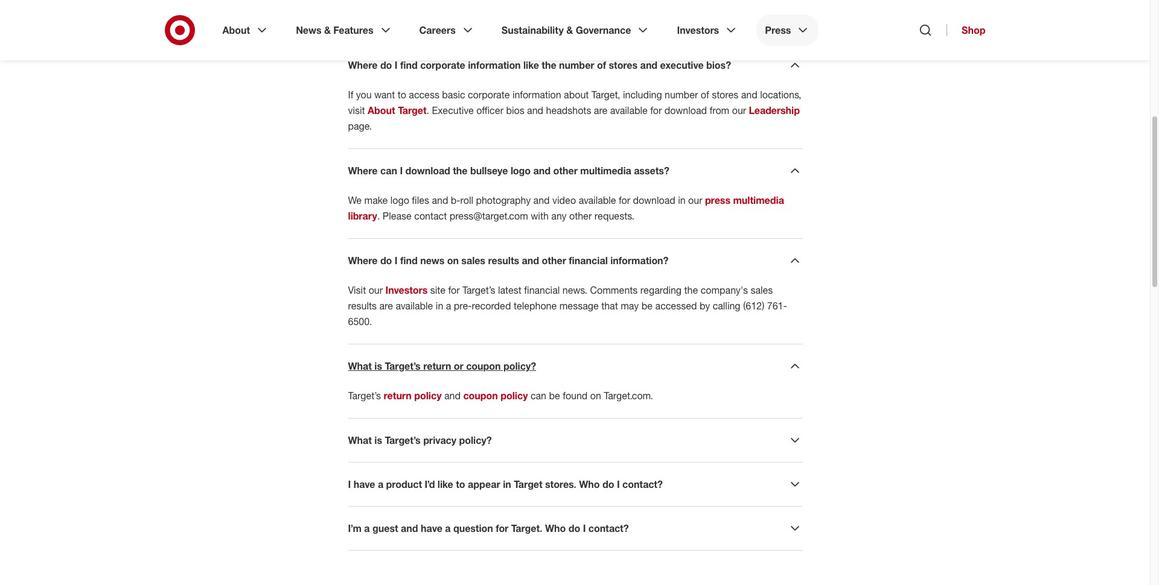 Task type: vqa. For each thing, say whether or not it's contained in the screenshot.
the bottom The Are
yes



Task type: locate. For each thing, give the bounding box(es) containing it.
0 vertical spatial contact?
[[623, 479, 663, 491]]

target's inside "site for target's latest financial news. comments regarding the company's sales results are available in a pre-recorded telephone message that may be accessed by calling (612) 761- 6500."
[[463, 285, 496, 297]]

1 horizontal spatial of
[[701, 89, 710, 101]]

sustainability
[[502, 24, 564, 36]]

to left appear
[[456, 479, 465, 491]]

download down 'assets?'
[[633, 194, 676, 207]]

2 horizontal spatial in
[[679, 194, 686, 207]]

download up files
[[406, 165, 450, 177]]

guest
[[373, 523, 398, 535]]

1 where from the top
[[348, 59, 378, 71]]

2 & from the left
[[567, 24, 573, 36]]

1 vertical spatial the
[[453, 165, 468, 177]]

information up 'officer'
[[468, 59, 521, 71]]

find for news
[[401, 255, 418, 267]]

on right found
[[591, 390, 602, 402]]

features
[[334, 24, 374, 36]]

be left found
[[549, 390, 561, 402]]

1 horizontal spatial sales
[[751, 285, 773, 297]]

2 horizontal spatial the
[[685, 285, 698, 297]]

press
[[706, 194, 731, 207]]

&
[[324, 24, 331, 36], [567, 24, 573, 36]]

other right the any
[[570, 210, 592, 222]]

requests. right all
[[527, 14, 567, 27]]

where up we
[[348, 165, 378, 177]]

sales up (612)
[[751, 285, 773, 297]]

number up about
[[559, 59, 595, 71]]

1 horizontal spatial logo
[[511, 165, 531, 177]]

like right i'd
[[438, 479, 454, 491]]

can left found
[[531, 390, 547, 402]]

video
[[553, 194, 576, 207]]

results up latest
[[488, 255, 520, 267]]

2 policy from the left
[[501, 390, 528, 402]]

2 where from the top
[[348, 165, 378, 177]]

0 horizontal spatial in
[[436, 300, 444, 312]]

have
[[354, 479, 375, 491], [421, 523, 443, 535]]

0 horizontal spatial number
[[559, 59, 595, 71]]

0 horizontal spatial results
[[348, 300, 377, 312]]

1 vertical spatial find
[[401, 255, 418, 267]]

1 vertical spatial of
[[701, 89, 710, 101]]

investors link up bios? at top
[[669, 14, 747, 46]]

& left governance on the top
[[567, 24, 573, 36]]

1 horizontal spatial multimedia
[[734, 194, 785, 207]]

on right news
[[447, 255, 459, 267]]

1 vertical spatial .
[[377, 210, 380, 222]]

1 is from the top
[[375, 361, 382, 373]]

leadership link
[[749, 104, 800, 117]]

for down including
[[651, 104, 662, 117]]

you
[[356, 89, 372, 101]]

0 vertical spatial results
[[488, 255, 520, 267]]

1 horizontal spatial stores
[[712, 89, 739, 101]]

1 horizontal spatial &
[[567, 24, 573, 36]]

comments
[[590, 285, 638, 297]]

is for what is target's privacy policy?
[[375, 435, 382, 447]]

do up visit our investors
[[381, 255, 392, 267]]

1 horizontal spatial like
[[524, 59, 539, 71]]

and up leadership
[[742, 89, 758, 101]]

where up you
[[348, 59, 378, 71]]

1 vertical spatial in
[[436, 300, 444, 312]]

0 vertical spatial is
[[375, 361, 382, 373]]

please left note at the top of the page
[[348, 14, 377, 27]]

our inside about target . executive officer bios and headshots are available for download from our leadership page.
[[733, 104, 747, 117]]

target's inside "dropdown button"
[[385, 435, 421, 447]]

0 vertical spatial are
[[594, 104, 608, 117]]

press@target.com
[[450, 210, 528, 222]]

find up access
[[401, 59, 418, 71]]

i have a product i'd like to appear in target stores. who do i contact?
[[348, 479, 663, 491]]

target
[[398, 104, 427, 117], [514, 479, 543, 491]]

0 horizontal spatial about
[[223, 24, 250, 36]]

where for where can i download the bullseye logo and other multimedia assets?
[[348, 165, 378, 177]]

1 vertical spatial is
[[375, 435, 382, 447]]

1 horizontal spatial number
[[665, 89, 699, 101]]

0 vertical spatial can
[[381, 165, 397, 177]]

corporate
[[421, 59, 466, 71], [468, 89, 510, 101]]

0 horizontal spatial requests.
[[527, 14, 567, 27]]

of down bios? at top
[[701, 89, 710, 101]]

is for what is target's return or coupon policy?
[[375, 361, 382, 373]]

on
[[447, 255, 459, 267], [591, 390, 602, 402]]

about for about
[[223, 24, 250, 36]]

1 horizontal spatial .
[[427, 104, 430, 117]]

and right guest
[[401, 523, 418, 535]]

1 vertical spatial results
[[348, 300, 377, 312]]

like
[[524, 59, 539, 71], [438, 479, 454, 491]]

of up target,
[[597, 59, 607, 71]]

who right stores.
[[579, 479, 600, 491]]

if
[[348, 89, 354, 101]]

for down the where can i download the bullseye logo and other multimedia assets? dropdown button
[[619, 194, 631, 207]]

who inside i have a product i'd like to appear in target stores. who do i contact? dropdown button
[[579, 479, 600, 491]]

other
[[554, 165, 578, 177], [570, 210, 592, 222], [542, 255, 567, 267]]

1 horizontal spatial corporate
[[468, 89, 510, 101]]

where
[[348, 59, 378, 71], [348, 165, 378, 177], [348, 255, 378, 267]]

1 vertical spatial financial
[[525, 285, 560, 297]]

1 vertical spatial can
[[531, 390, 547, 402]]

return left or
[[424, 361, 452, 373]]

0 horizontal spatial logo
[[391, 194, 410, 207]]

target left stores.
[[514, 479, 543, 491]]

2 horizontal spatial our
[[733, 104, 747, 117]]

what
[[348, 361, 372, 373], [348, 435, 372, 447]]

site
[[431, 285, 446, 297]]

and
[[641, 59, 658, 71], [742, 89, 758, 101], [527, 104, 544, 117], [534, 165, 551, 177], [432, 194, 448, 207], [522, 255, 540, 267], [445, 390, 461, 402], [401, 523, 418, 535]]

0 vertical spatial download
[[665, 104, 707, 117]]

for left target.
[[496, 523, 509, 535]]

0 horizontal spatial multimedia
[[581, 165, 632, 177]]

and up we make logo files and b-roll photography and video available for download in our
[[534, 165, 551, 177]]

target's up return policy link
[[385, 361, 421, 373]]

news & features link
[[288, 14, 401, 46]]

policy? right the privacy at the bottom of page
[[459, 435, 492, 447]]

1 horizontal spatial policy?
[[504, 361, 537, 373]]

0 horizontal spatial be
[[549, 390, 561, 402]]

1 vertical spatial available
[[579, 194, 617, 207]]

. down access
[[427, 104, 430, 117]]

where for where do i find news on sales results and other financial information?
[[348, 255, 378, 267]]

for inside about target . executive officer bios and headshots are available for download from our leadership page.
[[651, 104, 662, 117]]

other inside the where do i find news on sales results and other financial information? dropdown button
[[542, 255, 567, 267]]

news & features
[[296, 24, 374, 36]]

2 what from the top
[[348, 435, 372, 447]]

is inside dropdown button
[[375, 361, 382, 373]]

.
[[427, 104, 430, 117], [377, 210, 380, 222]]

results
[[488, 255, 520, 267], [348, 300, 377, 312]]

financial up telephone
[[525, 285, 560, 297]]

target's
[[463, 285, 496, 297], [385, 361, 421, 373], [348, 390, 381, 402], [385, 435, 421, 447]]

visit
[[348, 285, 366, 297]]

. down the make
[[377, 210, 380, 222]]

requests. up information? on the right top
[[595, 210, 635, 222]]

about target link
[[368, 104, 427, 117]]

our right from
[[733, 104, 747, 117]]

1 find from the top
[[401, 59, 418, 71]]

stores
[[609, 59, 638, 71], [712, 89, 739, 101]]

1 horizontal spatial results
[[488, 255, 520, 267]]

return policy link
[[384, 390, 442, 402]]

0 horizontal spatial who
[[545, 523, 566, 535]]

and up telephone
[[522, 255, 540, 267]]

shop
[[962, 24, 986, 36]]

investors up executive
[[677, 24, 720, 36]]

what inside what is target's return or coupon policy? dropdown button
[[348, 361, 372, 373]]

the left 'bullseye'
[[453, 165, 468, 177]]

1 horizontal spatial target
[[514, 479, 543, 491]]

information?
[[611, 255, 669, 267]]

1 vertical spatial other
[[570, 210, 592, 222]]

requests.
[[527, 14, 567, 27], [595, 210, 635, 222]]

to up "about target" link
[[398, 89, 406, 101]]

1 horizontal spatial financial
[[569, 255, 608, 267]]

logo up we make logo files and b-roll photography and video available for download in our
[[511, 165, 531, 177]]

who
[[579, 479, 600, 491], [545, 523, 566, 535]]

1 vertical spatial who
[[545, 523, 566, 535]]

to inside if you want to access basic corporate information about target, including number of stores and locations, visit
[[398, 89, 406, 101]]

information up bios
[[513, 89, 562, 101]]

logo inside dropdown button
[[511, 165, 531, 177]]

bios?
[[707, 59, 732, 71]]

is
[[375, 361, 382, 373], [375, 435, 382, 447]]

executive
[[661, 59, 704, 71]]

0 horizontal spatial please
[[348, 14, 377, 27]]

0 horizontal spatial policy
[[415, 390, 442, 402]]

the down sustainability
[[542, 59, 557, 71]]

0 horizontal spatial of
[[597, 59, 607, 71]]

for
[[651, 104, 662, 117], [619, 194, 631, 207], [449, 285, 460, 297], [496, 523, 509, 535]]

our right visit
[[369, 285, 383, 297]]

target's inside dropdown button
[[385, 361, 421, 373]]

0 horizontal spatial corporate
[[421, 59, 466, 71]]

1 vertical spatial to
[[456, 479, 465, 491]]

0 vertical spatial our
[[733, 104, 747, 117]]

0 vertical spatial coupon
[[466, 361, 501, 373]]

2 vertical spatial the
[[685, 285, 698, 297]]

and inside about target . executive officer bios and headshots are available for download from our leadership page.
[[527, 104, 544, 117]]

0 vertical spatial financial
[[569, 255, 608, 267]]

multimedia right 'press'
[[734, 194, 785, 207]]

find for corporate
[[401, 59, 418, 71]]

0 horizontal spatial have
[[354, 479, 375, 491]]

have left question
[[421, 523, 443, 535]]

investors link left the site
[[386, 285, 428, 297]]

available
[[611, 104, 648, 117], [579, 194, 617, 207], [396, 300, 433, 312]]

where up visit
[[348, 255, 378, 267]]

coupon right or
[[466, 361, 501, 373]]

& right news
[[324, 24, 331, 36]]

0 horizontal spatial sales
[[462, 255, 486, 267]]

investors left the site
[[386, 285, 428, 297]]

stores up target,
[[609, 59, 638, 71]]

target's for return
[[385, 361, 421, 373]]

multimedia left 'assets?'
[[581, 165, 632, 177]]

1 vertical spatial are
[[380, 300, 393, 312]]

0 vertical spatial policy?
[[504, 361, 537, 373]]

information
[[468, 59, 521, 71], [513, 89, 562, 101]]

for right the site
[[449, 285, 460, 297]]

coupon
[[466, 361, 501, 373], [464, 390, 498, 402]]

is inside "dropdown button"
[[375, 435, 382, 447]]

logo left files
[[391, 194, 410, 207]]

target inside dropdown button
[[514, 479, 543, 491]]

available down the site
[[396, 300, 433, 312]]

in left 'press'
[[679, 194, 686, 207]]

assets?
[[634, 165, 670, 177]]

1 vertical spatial target
[[514, 479, 543, 491]]

find left news
[[401, 255, 418, 267]]

the inside "site for target's latest financial news. comments regarding the company's sales results are available in a pre-recorded telephone message that may be accessed by calling (612) 761- 6500."
[[685, 285, 698, 297]]

are down target,
[[594, 104, 608, 117]]

i
[[395, 59, 398, 71], [400, 165, 403, 177], [395, 255, 398, 267], [348, 479, 351, 491], [617, 479, 620, 491], [583, 523, 586, 535]]

0 vertical spatial on
[[447, 255, 459, 267]]

and inside the where can i download the bullseye logo and other multimedia assets? dropdown button
[[534, 165, 551, 177]]

available down including
[[611, 104, 648, 117]]

corporate inside if you want to access basic corporate information about target, including number of stores and locations, visit
[[468, 89, 510, 101]]

where do i find news on sales results and other financial information?
[[348, 255, 669, 267]]

download inside about target . executive officer bios and headshots are available for download from our leadership page.
[[665, 104, 707, 117]]

files
[[412, 194, 429, 207]]

0 horizontal spatial financial
[[525, 285, 560, 297]]

corporate up 'officer'
[[468, 89, 510, 101]]

2 vertical spatial where
[[348, 255, 378, 267]]

may
[[621, 300, 639, 312]]

information inside if you want to access basic corporate information about target, including number of stores and locations, visit
[[513, 89, 562, 101]]

found
[[563, 390, 588, 402]]

0 vertical spatial investors link
[[669, 14, 747, 46]]

0 vertical spatial of
[[597, 59, 607, 71]]

corporate up basic
[[421, 59, 466, 71]]

in inside "site for target's latest financial news. comments regarding the company's sales results are available in a pre-recorded telephone message that may be accessed by calling (612) 761- 6500."
[[436, 300, 444, 312]]

like down sustainability
[[524, 59, 539, 71]]

product
[[386, 479, 422, 491]]

about link
[[214, 14, 278, 46]]

i'm a guest and have a question for target. who do i contact?
[[348, 523, 629, 535]]

in down the site
[[436, 300, 444, 312]]

. please contact press@target.com with any other requests.
[[377, 210, 635, 222]]

be right may
[[642, 300, 653, 312]]

about inside about target . executive officer bios and headshots are available for download from our leadership page.
[[368, 104, 396, 117]]

0 vertical spatial who
[[579, 479, 600, 491]]

what inside "dropdown button"
[[348, 435, 372, 447]]

are inside about target . executive officer bios and headshots are available for download from our leadership page.
[[594, 104, 608, 117]]

1 vertical spatial about
[[368, 104, 396, 117]]

what is target's privacy policy?
[[348, 435, 492, 447]]

a left pre-
[[446, 300, 451, 312]]

2 is from the top
[[375, 435, 382, 447]]

and up including
[[641, 59, 658, 71]]

. inside about target . executive officer bios and headshots are available for download from our leadership page.
[[427, 104, 430, 117]]

what is target's return or coupon policy? button
[[348, 359, 803, 374]]

in right appear
[[503, 479, 512, 491]]

and left b-
[[432, 194, 448, 207]]

0 horizontal spatial are
[[380, 300, 393, 312]]

0 vertical spatial be
[[642, 300, 653, 312]]

what for what is target's return or coupon policy?
[[348, 361, 372, 373]]

calling
[[713, 300, 741, 312]]

0 vertical spatial sales
[[462, 255, 486, 267]]

0 vertical spatial number
[[559, 59, 595, 71]]

visit our investors
[[348, 285, 428, 297]]

available inside "site for target's latest financial news. comments regarding the company's sales results are available in a pre-recorded telephone message that may be accessed by calling (612) 761- 6500."
[[396, 300, 433, 312]]

0 vertical spatial multimedia
[[581, 165, 632, 177]]

0 horizontal spatial return
[[384, 390, 412, 402]]

0 horizontal spatial policy?
[[459, 435, 492, 447]]

0 vertical spatial target
[[398, 104, 427, 117]]

1 vertical spatial our
[[689, 194, 703, 207]]

target's left the privacy at the bottom of page
[[385, 435, 421, 447]]

who right target.
[[545, 523, 566, 535]]

on inside dropdown button
[[447, 255, 459, 267]]

coupon down or
[[464, 390, 498, 402]]

1 horizontal spatial are
[[594, 104, 608, 117]]

what for what is target's privacy policy?
[[348, 435, 372, 447]]

can inside dropdown button
[[381, 165, 397, 177]]

download left from
[[665, 104, 707, 117]]

can up the make
[[381, 165, 397, 177]]

1 vertical spatial stores
[[712, 89, 739, 101]]

target's up recorded
[[463, 285, 496, 297]]

0 horizontal spatial to
[[398, 89, 406, 101]]

1 vertical spatial what
[[348, 435, 372, 447]]

0 horizontal spatial investors
[[386, 285, 428, 297]]

6500.
[[348, 316, 372, 328]]

1 horizontal spatial in
[[503, 479, 512, 491]]

results up 6500.
[[348, 300, 377, 312]]

3 where from the top
[[348, 255, 378, 267]]

sales inside dropdown button
[[462, 255, 486, 267]]

available right video
[[579, 194, 617, 207]]

where can i download the bullseye logo and other multimedia assets? button
[[348, 164, 803, 178]]

0 vertical spatial what
[[348, 361, 372, 373]]

financial up news.
[[569, 255, 608, 267]]

2 find from the top
[[401, 255, 418, 267]]

please
[[348, 14, 377, 27], [383, 210, 412, 222]]

1 what from the top
[[348, 361, 372, 373]]

0 vertical spatial investors
[[677, 24, 720, 36]]

0 vertical spatial information
[[468, 59, 521, 71]]

other up video
[[554, 165, 578, 177]]

1 horizontal spatial requests.
[[595, 210, 635, 222]]

i'd
[[425, 479, 435, 491]]

1 & from the left
[[324, 24, 331, 36]]

in
[[679, 194, 686, 207], [436, 300, 444, 312], [503, 479, 512, 491]]

2 vertical spatial download
[[633, 194, 676, 207]]

1 vertical spatial information
[[513, 89, 562, 101]]

policy? up target's return policy and coupon policy can be found on target.com.
[[504, 361, 537, 373]]

other up news.
[[542, 255, 567, 267]]

1 vertical spatial where
[[348, 165, 378, 177]]

company's
[[701, 285, 748, 297]]

1 horizontal spatial please
[[383, 210, 412, 222]]

1 vertical spatial investors link
[[386, 285, 428, 297]]

do up want at the left top of the page
[[381, 59, 392, 71]]

our left 'press'
[[689, 194, 703, 207]]

target down access
[[398, 104, 427, 117]]

1 vertical spatial logo
[[391, 194, 410, 207]]

results inside dropdown button
[[488, 255, 520, 267]]

contact
[[415, 210, 447, 222]]

return up what is target's privacy policy?
[[384, 390, 412, 402]]

for inside dropdown button
[[496, 523, 509, 535]]

and right bios
[[527, 104, 544, 117]]

a
[[446, 300, 451, 312], [378, 479, 384, 491], [364, 523, 370, 535], [445, 523, 451, 535]]

and inside the where do i find news on sales results and other financial information? dropdown button
[[522, 255, 540, 267]]

1 vertical spatial please
[[383, 210, 412, 222]]

please down the make
[[383, 210, 412, 222]]

return inside what is target's return or coupon policy? dropdown button
[[424, 361, 452, 373]]

sales right news
[[462, 255, 486, 267]]

available inside about target . executive officer bios and headshots are available for download from our leadership page.
[[611, 104, 648, 117]]

logo
[[511, 165, 531, 177], [391, 194, 410, 207]]

and inside i'm a guest and have a question for target. who do i contact? dropdown button
[[401, 523, 418, 535]]

download
[[665, 104, 707, 117], [406, 165, 450, 177], [633, 194, 676, 207]]

have left product
[[354, 479, 375, 491]]

number down executive
[[665, 89, 699, 101]]

of inside if you want to access basic corporate information about target, including number of stores and locations, visit
[[701, 89, 710, 101]]



Task type: describe. For each thing, give the bounding box(es) containing it.
question
[[454, 523, 493, 535]]

available for video
[[579, 194, 617, 207]]

photography and
[[476, 194, 550, 207]]

our for from
[[733, 104, 747, 117]]

1 vertical spatial contact?
[[589, 523, 629, 535]]

be inside "site for target's latest financial news. comments regarding the company's sales results are available in a pre-recorded telephone message that may be accessed by calling (612) 761- 6500."
[[642, 300, 653, 312]]

locations,
[[761, 89, 802, 101]]

stores inside dropdown button
[[609, 59, 638, 71]]

0 vertical spatial requests.
[[527, 14, 567, 27]]

accessed
[[656, 300, 697, 312]]

please note we cannot accommodate all requests.
[[348, 14, 567, 27]]

basic
[[442, 89, 465, 101]]

target's left return policy link
[[348, 390, 381, 402]]

1 horizontal spatial investors link
[[669, 14, 747, 46]]

note
[[380, 14, 399, 27]]

1 horizontal spatial can
[[531, 390, 547, 402]]

number inside dropdown button
[[559, 59, 595, 71]]

number inside if you want to access basic corporate information about target, including number of stores and locations, visit
[[665, 89, 699, 101]]

policy? inside "dropdown button"
[[459, 435, 492, 447]]

and down or
[[445, 390, 461, 402]]

careers link
[[411, 14, 484, 46]]

do right stores.
[[603, 479, 615, 491]]

cannot
[[417, 14, 447, 27]]

download for photography and
[[633, 194, 676, 207]]

all
[[515, 14, 524, 27]]

shop link
[[947, 24, 986, 36]]

stores inside if you want to access basic corporate information about target, including number of stores and locations, visit
[[712, 89, 739, 101]]

multimedia inside dropdown button
[[581, 165, 632, 177]]

target.
[[511, 523, 543, 535]]

about target . executive officer bios and headshots are available for download from our leadership page.
[[348, 104, 800, 132]]

site for target's latest financial news. comments regarding the company's sales results are available in a pre-recorded telephone message that may be accessed by calling (612) 761- 6500.
[[348, 285, 788, 328]]

a left question
[[445, 523, 451, 535]]

of inside dropdown button
[[597, 59, 607, 71]]

1 vertical spatial like
[[438, 479, 454, 491]]

i have a product i'd like to appear in target stores. who do i contact? button
[[348, 478, 803, 492]]

financial inside dropdown button
[[569, 255, 608, 267]]

where do i find news on sales results and other financial information? button
[[348, 254, 803, 268]]

and inside if you want to access basic corporate information about target, including number of stores and locations, visit
[[742, 89, 758, 101]]

what is target's return or coupon policy?
[[348, 361, 537, 373]]

to inside i have a product i'd like to appear in target stores. who do i contact? dropdown button
[[456, 479, 465, 491]]

i'm
[[348, 523, 362, 535]]

if you want to access basic corporate information about target, including number of stores and locations, visit
[[348, 89, 802, 117]]

where can i download the bullseye logo and other multimedia assets?
[[348, 165, 670, 177]]

access
[[409, 89, 440, 101]]

bullseye
[[471, 165, 508, 177]]

coupon policy link
[[464, 390, 528, 402]]

a inside "site for target's latest financial news. comments regarding the company's sales results are available in a pre-recorded telephone message that may be accessed by calling (612) 761- 6500."
[[446, 300, 451, 312]]

results inside "site for target's latest financial news. comments regarding the company's sales results are available in a pre-recorded telephone message that may be accessed by calling (612) 761- 6500."
[[348, 300, 377, 312]]

message
[[560, 300, 599, 312]]

1 vertical spatial requests.
[[595, 210, 635, 222]]

0 vertical spatial in
[[679, 194, 686, 207]]

information inside dropdown button
[[468, 59, 521, 71]]

latest
[[498, 285, 522, 297]]

1 vertical spatial coupon
[[464, 390, 498, 402]]

target,
[[592, 89, 621, 101]]

who inside i'm a guest and have a question for target. who do i contact? dropdown button
[[545, 523, 566, 535]]

news
[[296, 24, 322, 36]]

roll
[[461, 194, 474, 207]]

appear
[[468, 479, 501, 491]]

sales inside "site for target's latest financial news. comments regarding the company's sales results are available in a pre-recorded telephone message that may be accessed by calling (612) 761- 6500."
[[751, 285, 773, 297]]

target inside about target . executive officer bios and headshots are available for download from our leadership page.
[[398, 104, 427, 117]]

download for headshots
[[665, 104, 707, 117]]

download inside dropdown button
[[406, 165, 450, 177]]

0 horizontal spatial the
[[453, 165, 468, 177]]

where do i find corporate information like the number of stores and executive bios?
[[348, 59, 732, 71]]

0 vertical spatial the
[[542, 59, 557, 71]]

headshots
[[546, 104, 592, 117]]

recorded
[[472, 300, 511, 312]]

0 vertical spatial have
[[354, 479, 375, 491]]

coupon inside dropdown button
[[466, 361, 501, 373]]

1 horizontal spatial on
[[591, 390, 602, 402]]

0 horizontal spatial our
[[369, 285, 383, 297]]

we
[[402, 14, 414, 27]]

from
[[710, 104, 730, 117]]

including
[[623, 89, 662, 101]]

where for where do i find corporate information like the number of stores and executive bios?
[[348, 59, 378, 71]]

financial inside "site for target's latest financial news. comments regarding the company's sales results are available in a pre-recorded telephone message that may be accessed by calling (612) 761- 6500."
[[525, 285, 560, 297]]

press
[[766, 24, 792, 36]]

governance
[[576, 24, 632, 36]]

target's for privacy
[[385, 435, 421, 447]]

stores.
[[546, 479, 577, 491]]

other inside the where can i download the bullseye logo and other multimedia assets? dropdown button
[[554, 165, 578, 177]]

about
[[564, 89, 589, 101]]

what is target's privacy policy? button
[[348, 434, 803, 448]]

leadership
[[749, 104, 800, 117]]

sustainability & governance
[[502, 24, 632, 36]]

761-
[[768, 300, 788, 312]]

for inside "site for target's latest financial news. comments regarding the company's sales results are available in a pre-recorded telephone message that may be accessed by calling (612) 761- 6500."
[[449, 285, 460, 297]]

accommodate
[[449, 14, 512, 27]]

press multimedia library
[[348, 194, 785, 222]]

with
[[531, 210, 549, 222]]

target's for latest
[[463, 285, 496, 297]]

0 horizontal spatial .
[[377, 210, 380, 222]]

by
[[700, 300, 711, 312]]

about for about target . executive officer bios and headshots are available for download from our leadership page.
[[368, 104, 396, 117]]

want
[[375, 89, 395, 101]]

sustainability & governance link
[[493, 14, 659, 46]]

and inside where do i find corporate information like the number of stores and executive bios? dropdown button
[[641, 59, 658, 71]]

visit
[[348, 104, 365, 117]]

a left product
[[378, 479, 384, 491]]

target's return policy and coupon policy can be found on target.com.
[[348, 390, 654, 402]]

available for are
[[611, 104, 648, 117]]

0 horizontal spatial investors link
[[386, 285, 428, 297]]

regarding
[[641, 285, 682, 297]]

corporate inside dropdown button
[[421, 59, 466, 71]]

bios
[[506, 104, 525, 117]]

our for in
[[689, 194, 703, 207]]

are inside "site for target's latest financial news. comments regarding the company's sales results are available in a pre-recorded telephone message that may be accessed by calling (612) 761- 6500."
[[380, 300, 393, 312]]

we
[[348, 194, 362, 207]]

target.com.
[[604, 390, 654, 402]]

policy? inside dropdown button
[[504, 361, 537, 373]]

0 vertical spatial please
[[348, 14, 377, 27]]

& for news
[[324, 24, 331, 36]]

make
[[365, 194, 388, 207]]

1 policy from the left
[[415, 390, 442, 402]]

telephone
[[514, 300, 557, 312]]

careers
[[420, 24, 456, 36]]

do down i have a product i'd like to appear in target stores. who do i contact? dropdown button
[[569, 523, 581, 535]]

multimedia inside press multimedia library
[[734, 194, 785, 207]]

1 vertical spatial return
[[384, 390, 412, 402]]

(612)
[[744, 300, 765, 312]]

any
[[552, 210, 567, 222]]

1 vertical spatial have
[[421, 523, 443, 535]]

we make logo files and b-roll photography and video available for download in our
[[348, 194, 706, 207]]

news
[[421, 255, 445, 267]]

that
[[602, 300, 618, 312]]

i'm a guest and have a question for target. who do i contact? button
[[348, 522, 803, 536]]

or
[[454, 361, 464, 373]]

a right i'm
[[364, 523, 370, 535]]

pre-
[[454, 300, 472, 312]]

press link
[[757, 14, 819, 46]]

in inside dropdown button
[[503, 479, 512, 491]]

news.
[[563, 285, 588, 297]]

& for sustainability
[[567, 24, 573, 36]]

page.
[[348, 120, 372, 132]]

officer
[[477, 104, 504, 117]]

b-
[[451, 194, 461, 207]]

executive
[[432, 104, 474, 117]]

where do i find corporate information like the number of stores and executive bios? button
[[348, 58, 803, 72]]



